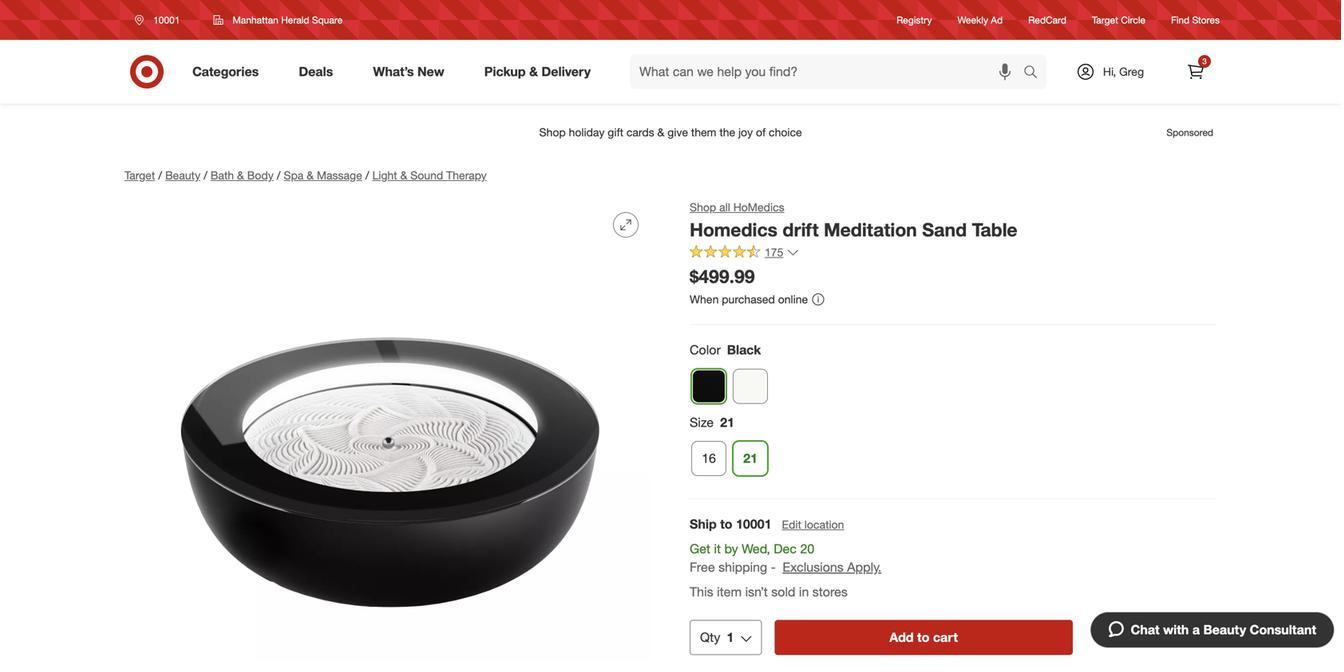 Task type: vqa. For each thing, say whether or not it's contained in the screenshot.
the bottommost "Pickup"
no



Task type: locate. For each thing, give the bounding box(es) containing it.
0 horizontal spatial to
[[720, 517, 733, 533]]

redcard link
[[1028, 13, 1067, 27]]

1 vertical spatial to
[[917, 630, 930, 646]]

sound
[[410, 168, 443, 182]]

deals link
[[285, 54, 353, 89]]

/ left spa
[[277, 168, 281, 182]]

1 vertical spatial 10001
[[736, 517, 772, 533]]

0 vertical spatial 10001
[[153, 14, 180, 26]]

0 horizontal spatial 10001
[[153, 14, 180, 26]]

search button
[[1016, 54, 1055, 93]]

1 vertical spatial 21
[[743, 451, 758, 467]]

/ left light
[[365, 168, 369, 182]]

1 vertical spatial beauty
[[1204, 623, 1246, 638]]

21 right 16
[[743, 451, 758, 467]]

0 horizontal spatial target
[[125, 168, 155, 182]]

20
[[800, 542, 815, 557]]

greg
[[1119, 65, 1144, 79]]

/ right target 'link' on the left of page
[[158, 168, 162, 182]]

isn't
[[745, 585, 768, 600]]

target left beauty link
[[125, 168, 155, 182]]

this
[[690, 585, 713, 600]]

homedics drift meditation sand table, 1 of 9 image
[[125, 200, 651, 662]]

delivery
[[542, 64, 591, 79]]

to inside add to cart button
[[917, 630, 930, 646]]

by
[[724, 542, 738, 557]]

weekly
[[958, 14, 988, 26]]

cream image
[[734, 370, 767, 403]]

3
[[1203, 56, 1207, 66]]

hi, greg
[[1103, 65, 1144, 79]]

chat
[[1131, 623, 1160, 638]]

target
[[1092, 14, 1118, 26], [125, 168, 155, 182]]

black image
[[692, 370, 726, 403]]

target circle link
[[1092, 13, 1146, 27]]

sold
[[771, 585, 796, 600]]

ship to 10001
[[690, 517, 772, 533]]

3 / from the left
[[277, 168, 281, 182]]

21 right size
[[720, 415, 734, 431]]

target circle
[[1092, 14, 1146, 26]]

find stores
[[1171, 14, 1220, 26]]

pickup
[[484, 64, 526, 79]]

when
[[690, 293, 719, 307]]

item
[[717, 585, 742, 600]]

weekly ad link
[[958, 13, 1003, 27]]

beauty left bath at the left top of page
[[165, 168, 200, 182]]

bath
[[211, 168, 234, 182]]

edit
[[782, 518, 801, 532]]

manhattan herald square
[[233, 14, 343, 26]]

21 link
[[733, 442, 768, 477]]

registry link
[[897, 13, 932, 27]]

add to cart button
[[775, 621, 1073, 656]]

beauty link
[[165, 168, 200, 182]]

& right pickup
[[529, 64, 538, 79]]

10001
[[153, 14, 180, 26], [736, 517, 772, 533]]

ad
[[991, 14, 1003, 26]]

1 horizontal spatial beauty
[[1204, 623, 1246, 638]]

10001 inside dropdown button
[[153, 14, 180, 26]]

group containing size
[[688, 414, 1217, 483]]

1 horizontal spatial target
[[1092, 14, 1118, 26]]

& right light
[[400, 168, 407, 182]]

purchased
[[722, 293, 775, 307]]

/ left bath at the left top of page
[[204, 168, 207, 182]]

1 vertical spatial target
[[125, 168, 155, 182]]

color black
[[690, 342, 761, 358]]

1 horizontal spatial to
[[917, 630, 930, 646]]

21
[[720, 415, 734, 431], [743, 451, 758, 467]]

add
[[890, 630, 914, 646]]

free
[[690, 560, 715, 576]]

online
[[778, 293, 808, 307]]

to right ship
[[720, 517, 733, 533]]

10001 button
[[125, 6, 197, 34]]

3 link
[[1178, 54, 1214, 89]]

beauty
[[165, 168, 200, 182], [1204, 623, 1246, 638]]

target / beauty / bath & body / spa & massage / light & sound therapy
[[125, 168, 487, 182]]

&
[[529, 64, 538, 79], [237, 168, 244, 182], [307, 168, 314, 182], [400, 168, 407, 182]]

175
[[765, 246, 783, 260]]

wed,
[[742, 542, 770, 557]]

& right bath at the left top of page
[[237, 168, 244, 182]]

0 vertical spatial to
[[720, 517, 733, 533]]

light
[[372, 168, 397, 182]]

to right add
[[917, 630, 930, 646]]

qty
[[700, 630, 720, 646]]

with
[[1163, 623, 1189, 638]]

sand
[[922, 219, 967, 241]]

what's new
[[373, 64, 444, 79]]

1 horizontal spatial 10001
[[736, 517, 772, 533]]

to for ship
[[720, 517, 733, 533]]

a
[[1193, 623, 1200, 638]]

/
[[158, 168, 162, 182], [204, 168, 207, 182], [277, 168, 281, 182], [365, 168, 369, 182]]

shop
[[690, 200, 716, 214]]

exclusions apply. link
[[783, 560, 882, 576]]

1 / from the left
[[158, 168, 162, 182]]

beauty inside button
[[1204, 623, 1246, 638]]

group
[[688, 414, 1217, 483]]

0 horizontal spatial beauty
[[165, 168, 200, 182]]

all
[[719, 200, 730, 214]]

& right spa
[[307, 168, 314, 182]]

-
[[771, 560, 776, 576]]

0 vertical spatial 21
[[720, 415, 734, 431]]

deals
[[299, 64, 333, 79]]

consultant
[[1250, 623, 1317, 638]]

target left circle
[[1092, 14, 1118, 26]]

herald
[[281, 14, 309, 26]]

spa
[[284, 168, 304, 182]]

to
[[720, 517, 733, 533], [917, 630, 930, 646]]

beauty right a
[[1204, 623, 1246, 638]]

0 vertical spatial target
[[1092, 14, 1118, 26]]

weekly ad
[[958, 14, 1003, 26]]



Task type: describe. For each thing, give the bounding box(es) containing it.
4 / from the left
[[365, 168, 369, 182]]

get
[[690, 542, 711, 557]]

stores
[[813, 585, 848, 600]]

it
[[714, 542, 721, 557]]

add to cart
[[890, 630, 958, 646]]

stores
[[1192, 14, 1220, 26]]

get it by wed, dec 20 free shipping - exclusions apply.
[[690, 542, 882, 576]]

What can we help you find? suggestions appear below search field
[[630, 54, 1028, 89]]

pickup & delivery
[[484, 64, 591, 79]]

target for target circle
[[1092, 14, 1118, 26]]

drift
[[783, 219, 819, 241]]

what's new link
[[359, 54, 464, 89]]

cart
[[933, 630, 958, 646]]

apply.
[[847, 560, 882, 576]]

size
[[690, 415, 714, 431]]

massage
[[317, 168, 362, 182]]

categories link
[[179, 54, 279, 89]]

chat with a beauty consultant
[[1131, 623, 1317, 638]]

homedics
[[733, 200, 784, 214]]

bath & body link
[[211, 168, 274, 182]]

ship
[[690, 517, 717, 533]]

light & sound therapy link
[[372, 168, 487, 182]]

this item isn't sold in stores
[[690, 585, 848, 600]]

table
[[972, 219, 1018, 241]]

target for target / beauty / bath & body / spa & massage / light & sound therapy
[[125, 168, 155, 182]]

edit location button
[[781, 517, 845, 534]]

$499.99
[[690, 266, 755, 288]]

manhattan
[[233, 14, 278, 26]]

circle
[[1121, 14, 1146, 26]]

qty 1
[[700, 630, 734, 646]]

black
[[727, 342, 761, 358]]

target link
[[125, 168, 155, 182]]

dec
[[774, 542, 797, 557]]

when purchased online
[[690, 293, 808, 307]]

new
[[417, 64, 444, 79]]

categories
[[192, 64, 259, 79]]

edit location
[[782, 518, 844, 532]]

manhattan herald square button
[[203, 6, 353, 34]]

shop all homedics homedics drift meditation sand table
[[690, 200, 1018, 241]]

square
[[312, 14, 343, 26]]

what's
[[373, 64, 414, 79]]

hi,
[[1103, 65, 1116, 79]]

0 horizontal spatial 21
[[720, 415, 734, 431]]

16 link
[[691, 442, 727, 477]]

shipping
[[719, 560, 767, 576]]

2 / from the left
[[204, 168, 207, 182]]

chat with a beauty consultant button
[[1090, 612, 1335, 649]]

1 horizontal spatial 21
[[743, 451, 758, 467]]

registry
[[897, 14, 932, 26]]

meditation
[[824, 219, 917, 241]]

exclusions
[[783, 560, 844, 576]]

in
[[799, 585, 809, 600]]

color
[[690, 342, 721, 358]]

spa & massage link
[[284, 168, 362, 182]]

therapy
[[446, 168, 487, 182]]

to for add
[[917, 630, 930, 646]]

find stores link
[[1171, 13, 1220, 27]]

body
[[247, 168, 274, 182]]

175 link
[[690, 245, 799, 263]]

0 vertical spatial beauty
[[165, 168, 200, 182]]

find
[[1171, 14, 1190, 26]]

advertisement region
[[112, 113, 1229, 152]]

size 21
[[690, 415, 734, 431]]

location
[[805, 518, 844, 532]]

pickup & delivery link
[[471, 54, 611, 89]]

1
[[727, 630, 734, 646]]



